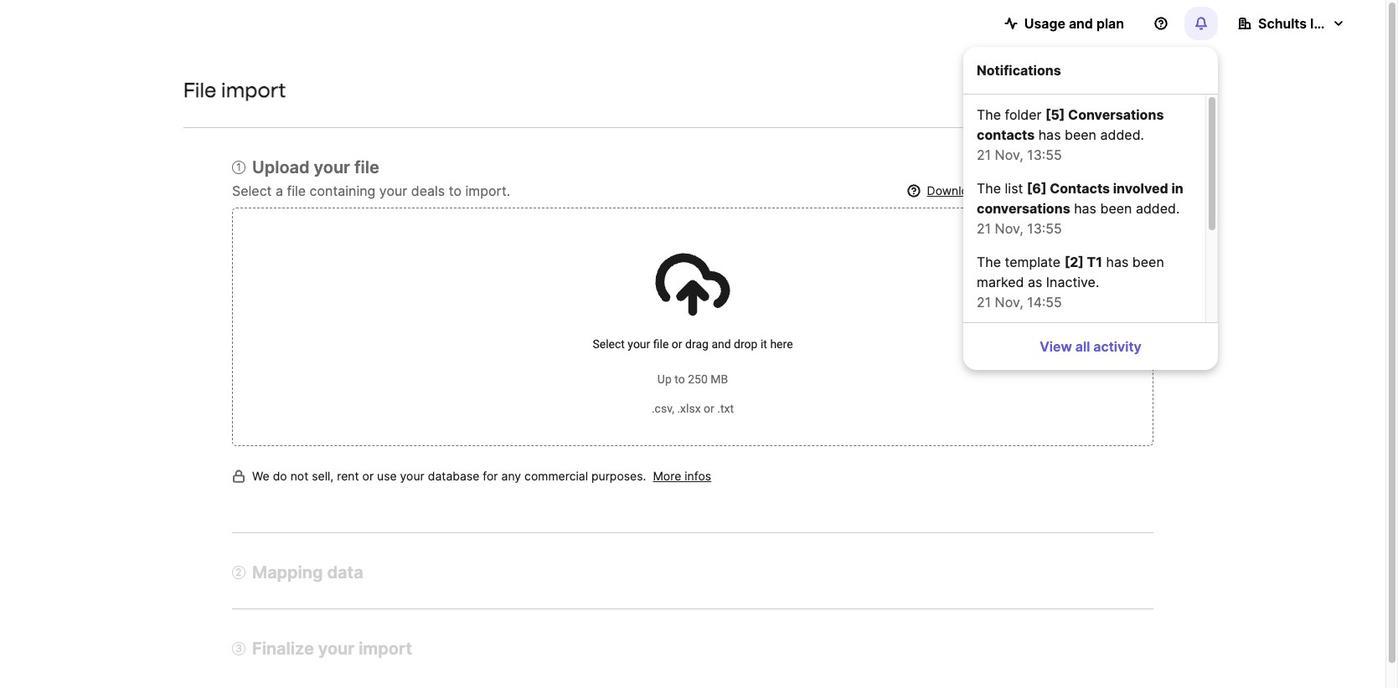 Task type: describe. For each thing, give the bounding box(es) containing it.
nov, inside has been marked as inactive. 21 nov, 14:55
[[995, 294, 1024, 311]]

all
[[1076, 339, 1090, 355]]

[2]
[[1065, 254, 1084, 271]]

a for download
[[986, 184, 992, 198]]

0 horizontal spatial deals
[[411, 183, 445, 200]]

schults
[[1259, 15, 1307, 32]]

exit
[[1164, 82, 1188, 99]]

.xlsx
[[677, 402, 701, 415]]

.txt
[[717, 402, 734, 415]]

been for conversations
[[1065, 127, 1097, 143]]

21 for [5] conversations contacts
[[977, 147, 991, 163]]

[6] contacts involved in conversations
[[977, 180, 1184, 217]]

nov, for folder
[[995, 147, 1024, 163]]

been for contacts
[[1101, 200, 1132, 217]]

and inside button
[[1069, 15, 1093, 32]]

has for involved
[[1074, 200, 1097, 217]]

for
[[483, 469, 498, 483]]

mapping data
[[252, 563, 363, 583]]

import.
[[465, 183, 510, 200]]

folder
[[1005, 106, 1042, 123]]

2 horizontal spatial or
[[704, 402, 715, 415]]

upload
[[252, 158, 310, 178]]

more
[[653, 469, 681, 483]]

rent
[[337, 469, 359, 483]]

view all activity
[[1040, 339, 1142, 355]]

infos
[[685, 469, 712, 483]]

any
[[501, 469, 521, 483]]

exit button
[[1150, 74, 1202, 107]]

tutorial
[[1115, 184, 1154, 198]]

the list
[[977, 180, 1027, 197]]

the for the folder
[[977, 106, 1001, 123]]

has for contacts
[[1039, 127, 1061, 143]]

read the tutorial link
[[1062, 181, 1154, 201]]

view
[[1040, 339, 1072, 355]]

the folder
[[977, 106, 1046, 123]]

select for select your file or drag and drop it here
[[593, 337, 625, 351]]

drag
[[685, 337, 709, 351]]

read
[[1062, 184, 1090, 198]]

download
[[927, 184, 982, 198]]

up to 250 mb
[[658, 373, 728, 386]]

file for upload your file
[[354, 158, 379, 178]]

has inside has been marked as inactive. 21 nov, 14:55
[[1106, 254, 1129, 271]]

1 horizontal spatial or
[[672, 337, 683, 351]]

21 inside has been marked as inactive. 21 nov, 14:55
[[977, 294, 991, 311]]

select your file or drag and drop it here
[[593, 337, 793, 351]]

21 for [6] contacts involved in conversations
[[977, 220, 991, 237]]

13:55 for [5]
[[1027, 147, 1062, 163]]

list
[[1005, 180, 1023, 197]]

[5]
[[1046, 106, 1065, 123]]

0/50
[[1046, 90, 1068, 103]]

[5] conversations contacts
[[977, 106, 1164, 143]]

a for select
[[276, 183, 283, 200]]

been inside has been marked as inactive. 21 nov, 14:55
[[1133, 254, 1165, 271]]

we do not sell, rent or use your database for any commercial purposes. more infos
[[252, 469, 712, 483]]

here
[[770, 337, 793, 351]]

t1
[[1087, 254, 1103, 271]]

your for finalize your import
[[318, 640, 355, 660]]

file import
[[183, 78, 286, 102]]

plan
[[1097, 15, 1124, 32]]

added. for [6] contacts involved in conversations
[[1136, 200, 1180, 217]]

sell,
[[312, 469, 334, 483]]

as
[[1028, 274, 1043, 291]]

has been added. 21 nov, 13:55 for conversations
[[977, 127, 1145, 163]]

marked
[[977, 274, 1024, 291]]

your right containing in the left top of the page
[[379, 183, 407, 200]]

conversations
[[1068, 106, 1164, 123]]

inactive.
[[1046, 274, 1100, 291]]

usage and plan
[[1024, 15, 1124, 32]]

activity
[[1094, 339, 1142, 355]]

the template [2]  t1
[[977, 254, 1103, 271]]

file for select your file or drag and drop it here
[[653, 337, 669, 351]]

upload your file
[[252, 158, 379, 178]]



Task type: locate. For each thing, give the bounding box(es) containing it.
1 21 from the top
[[977, 147, 991, 163]]

inc
[[1310, 15, 1330, 32]]

1 vertical spatial added.
[[1136, 200, 1180, 217]]

3 21 from the top
[[977, 294, 991, 311]]

0 horizontal spatial has
[[1039, 127, 1061, 143]]

has
[[1039, 127, 1061, 143], [1074, 200, 1097, 217], [1106, 254, 1129, 271]]

0 vertical spatial or
[[672, 337, 683, 351]]

0 vertical spatial select
[[232, 183, 272, 200]]

has been added. 21 nov, 13:55 down [5]
[[977, 127, 1145, 163]]

2 nov, from the top
[[995, 220, 1024, 237]]

file up up
[[653, 337, 669, 351]]

conversations
[[977, 200, 1071, 217]]

0 vertical spatial added.
[[1101, 127, 1145, 143]]

your right finalize
[[318, 640, 355, 660]]

the
[[1093, 184, 1112, 198]]

select
[[232, 183, 272, 200], [593, 337, 625, 351]]

usage
[[1024, 15, 1066, 32]]

0 vertical spatial 21
[[977, 147, 991, 163]]

3 nov, from the top
[[995, 294, 1024, 311]]

0 vertical spatial nov,
[[995, 147, 1024, 163]]

containing
[[310, 183, 376, 200]]

use
[[377, 469, 397, 483]]

0 vertical spatial has been added. 21 nov, 13:55
[[977, 127, 1145, 163]]

your left drag
[[628, 337, 650, 351]]

0 vertical spatial the
[[977, 106, 1001, 123]]

to
[[449, 183, 462, 200], [675, 373, 685, 386]]

deals
[[1097, 90, 1123, 103], [411, 183, 445, 200]]

file up select a file containing your deals to import.
[[354, 158, 379, 178]]

13:55 for [6]
[[1027, 220, 1062, 237]]

0 vertical spatial import
[[221, 78, 286, 102]]

has been added. 21 nov, 13:55 for contacts
[[977, 200, 1180, 237]]

download a sample file read the tutorial
[[927, 184, 1154, 198]]

1 horizontal spatial a
[[986, 184, 992, 198]]

template
[[1005, 254, 1061, 271]]

involved
[[1113, 180, 1169, 197]]

1 vertical spatial has
[[1074, 200, 1097, 217]]

2 horizontal spatial has
[[1106, 254, 1129, 271]]

database
[[428, 469, 480, 483]]

3 the from the top
[[977, 254, 1001, 271]]

do
[[273, 469, 287, 483]]

commercial
[[525, 469, 588, 483]]

21
[[977, 147, 991, 163], [977, 220, 991, 237], [977, 294, 991, 311]]

your
[[314, 158, 350, 178], [379, 183, 407, 200], [628, 337, 650, 351], [400, 469, 425, 483], [318, 640, 355, 660]]

more infos link
[[653, 466, 712, 493]]

the up contacts
[[977, 106, 1001, 123]]

data
[[327, 563, 363, 583]]

finalize your import
[[252, 640, 412, 660]]

mb
[[711, 373, 728, 386]]

1 13:55 from the top
[[1027, 147, 1062, 163]]

1 has been added. 21 nov, 13:55 from the top
[[977, 127, 1145, 163]]

select a file containing your deals to import.
[[232, 183, 510, 200]]

0 vertical spatial deals
[[1097, 90, 1123, 103]]

a
[[276, 183, 283, 200], [986, 184, 992, 198]]

in
[[1172, 180, 1184, 197]]

has down read
[[1074, 200, 1097, 217]]

been right t1 on the right
[[1133, 254, 1165, 271]]

1 horizontal spatial and
[[1069, 15, 1093, 32]]

1 vertical spatial or
[[704, 402, 715, 415]]

nov, down marked
[[995, 294, 1024, 311]]

2 vertical spatial 21
[[977, 294, 991, 311]]

0/50 open deals
[[1046, 90, 1123, 103]]

1 horizontal spatial select
[[593, 337, 625, 351]]

your for select your file or drag and drop it here
[[628, 337, 650, 351]]

and right drag
[[712, 337, 731, 351]]

nov, for list
[[995, 220, 1024, 237]]

0 vertical spatial and
[[1069, 15, 1093, 32]]

2 has been added. 21 nov, 13:55 from the top
[[977, 200, 1180, 237]]

nov, down conversations
[[995, 220, 1024, 237]]

usage and plan button
[[991, 7, 1138, 40]]

purposes.
[[592, 469, 646, 483]]

1 vertical spatial nov,
[[995, 220, 1024, 237]]

or left drag
[[672, 337, 683, 351]]

to left import.
[[449, 183, 462, 200]]

article
[[964, 95, 1218, 323]]

to right up
[[675, 373, 685, 386]]

a down upload
[[276, 183, 283, 200]]

1 vertical spatial the
[[977, 180, 1001, 197]]

2 vertical spatial or
[[362, 469, 374, 483]]

1 horizontal spatial deals
[[1097, 90, 1123, 103]]

the left list
[[977, 180, 1001, 197]]

been down the
[[1101, 200, 1132, 217]]

2 13:55 from the top
[[1027, 220, 1062, 237]]

drop
[[734, 337, 758, 351]]

your up containing in the left top of the page
[[314, 158, 350, 178]]

2 the from the top
[[977, 180, 1001, 197]]

2 vertical spatial has
[[1106, 254, 1129, 271]]

1 the from the top
[[977, 106, 1001, 123]]

has been marked as inactive. 21 nov, 14:55
[[977, 254, 1165, 311]]

1 horizontal spatial import
[[359, 640, 412, 660]]

has been added. 21 nov, 13:55
[[977, 127, 1145, 163], [977, 200, 1180, 237]]

0 horizontal spatial or
[[362, 469, 374, 483]]

finalize
[[252, 640, 314, 660]]

your right use
[[400, 469, 425, 483]]

it
[[761, 337, 767, 351]]

the up marked
[[977, 254, 1001, 271]]

deals up conversations
[[1097, 90, 1123, 103]]

up
[[658, 373, 672, 386]]

been
[[1065, 127, 1097, 143], [1101, 200, 1132, 217], [1133, 254, 1165, 271]]

schults inc
[[1259, 15, 1330, 32]]

the for the list
[[977, 180, 1001, 197]]

added. down conversations
[[1101, 127, 1145, 143]]

1 nov, from the top
[[995, 147, 1024, 163]]

0 vertical spatial has
[[1039, 127, 1061, 143]]

sample
[[996, 184, 1035, 198]]

0 horizontal spatial and
[[712, 337, 731, 351]]

open
[[1071, 90, 1095, 103]]

0 horizontal spatial a
[[276, 183, 283, 200]]

2 vertical spatial been
[[1133, 254, 1165, 271]]

mapping
[[252, 563, 323, 583]]

and left plan
[[1069, 15, 1093, 32]]

0 horizontal spatial import
[[221, 78, 286, 102]]

1 vertical spatial deals
[[411, 183, 445, 200]]

1 horizontal spatial to
[[675, 373, 685, 386]]

1 vertical spatial select
[[593, 337, 625, 351]]

.csv, .xlsx or .txt
[[652, 402, 734, 415]]

.csv,
[[652, 402, 674, 415]]

schults inc button
[[1225, 7, 1359, 40]]

1 vertical spatial import
[[359, 640, 412, 660]]

added.
[[1101, 127, 1145, 143], [1136, 200, 1180, 217]]

your for upload your file
[[314, 158, 350, 178]]

0 vertical spatial 13:55
[[1027, 147, 1062, 163]]

has right t1 on the right
[[1106, 254, 1129, 271]]

21 down marked
[[977, 294, 991, 311]]

1 vertical spatial been
[[1101, 200, 1132, 217]]

contacts
[[977, 127, 1035, 143]]

a left list
[[986, 184, 992, 198]]

2 vertical spatial nov,
[[995, 294, 1024, 311]]

13:55 down conversations
[[1027, 220, 1062, 237]]

not
[[290, 469, 309, 483]]

1 vertical spatial and
[[712, 337, 731, 351]]

added. for [5] conversations contacts
[[1101, 127, 1145, 143]]

21 down contacts
[[977, 147, 991, 163]]

contacts
[[1050, 180, 1110, 197]]

file left read
[[1039, 184, 1055, 198]]

been down [5]
[[1065, 127, 1097, 143]]

2 vertical spatial the
[[977, 254, 1001, 271]]

0 horizontal spatial to
[[449, 183, 462, 200]]

1 vertical spatial has been added. 21 nov, 13:55
[[977, 200, 1180, 237]]

notifications
[[977, 62, 1061, 79]]

2 21 from the top
[[977, 220, 991, 237]]

file down upload
[[287, 183, 306, 200]]

has down [5]
[[1039, 127, 1061, 143]]

1 vertical spatial 13:55
[[1027, 220, 1062, 237]]

nov, down contacts
[[995, 147, 1024, 163]]

the
[[977, 106, 1001, 123], [977, 180, 1001, 197], [977, 254, 1001, 271]]

13:55
[[1027, 147, 1062, 163], [1027, 220, 1062, 237]]

21 down download a sample file link
[[977, 220, 991, 237]]

download a sample file link
[[927, 181, 1055, 201]]

or left use
[[362, 469, 374, 483]]

article containing the folder
[[964, 95, 1218, 323]]

0 horizontal spatial select
[[232, 183, 272, 200]]

13:55 up [6] on the top right
[[1027, 147, 1062, 163]]

0 vertical spatial to
[[449, 183, 462, 200]]

1 horizontal spatial has
[[1074, 200, 1097, 217]]

file for select a file containing your deals to import.
[[287, 183, 306, 200]]

1 vertical spatial 21
[[977, 220, 991, 237]]

or
[[672, 337, 683, 351], [704, 402, 715, 415], [362, 469, 374, 483]]

[6]
[[1027, 180, 1047, 197]]

deals left import.
[[411, 183, 445, 200]]

0 vertical spatial been
[[1065, 127, 1097, 143]]

view all activity link
[[970, 330, 1212, 364]]

added. down involved
[[1136, 200, 1180, 217]]

file
[[183, 78, 216, 102]]

250
[[688, 373, 708, 386]]

14:55
[[1027, 294, 1062, 311]]

select for select a file containing your deals to import.
[[232, 183, 272, 200]]

we
[[252, 469, 270, 483]]

1 vertical spatial to
[[675, 373, 685, 386]]

or left .txt
[[704, 402, 715, 415]]

has been added. 21 nov, 13:55 down read
[[977, 200, 1180, 237]]



Task type: vqa. For each thing, say whether or not it's contained in the screenshot.
"Reports"
no



